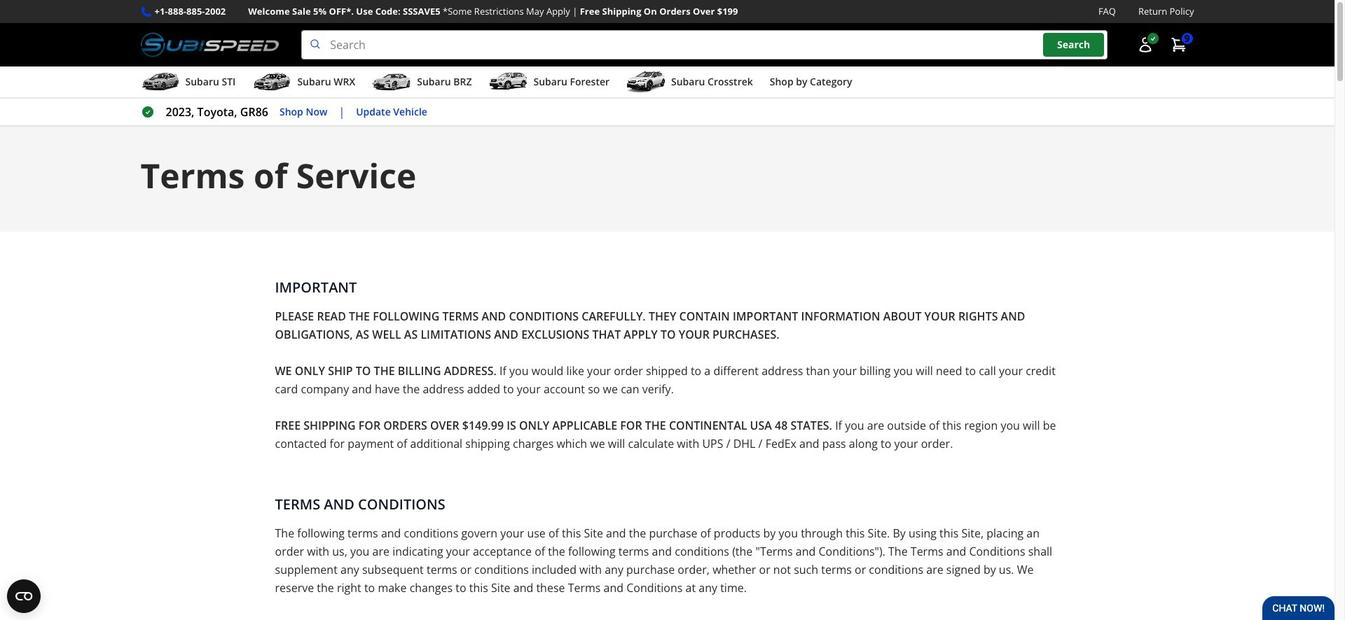 Task type: vqa. For each thing, say whether or not it's contained in the screenshot.
the 'Subispeed logo'
yes



Task type: describe. For each thing, give the bounding box(es) containing it.
a subaru forester thumbnail image image
[[489, 72, 528, 93]]

a subaru wrx thumbnail image image
[[253, 72, 292, 93]]

search input field
[[301, 30, 1108, 60]]



Task type: locate. For each thing, give the bounding box(es) containing it.
a subaru crosstrek thumbnail image image
[[626, 72, 666, 93]]

open widget image
[[7, 580, 41, 614]]

subispeed logo image
[[140, 30, 279, 60]]

a subaru brz thumbnail image image
[[372, 72, 412, 93]]

button image
[[1137, 37, 1154, 53]]

a subaru sti thumbnail image image
[[140, 72, 180, 93]]



